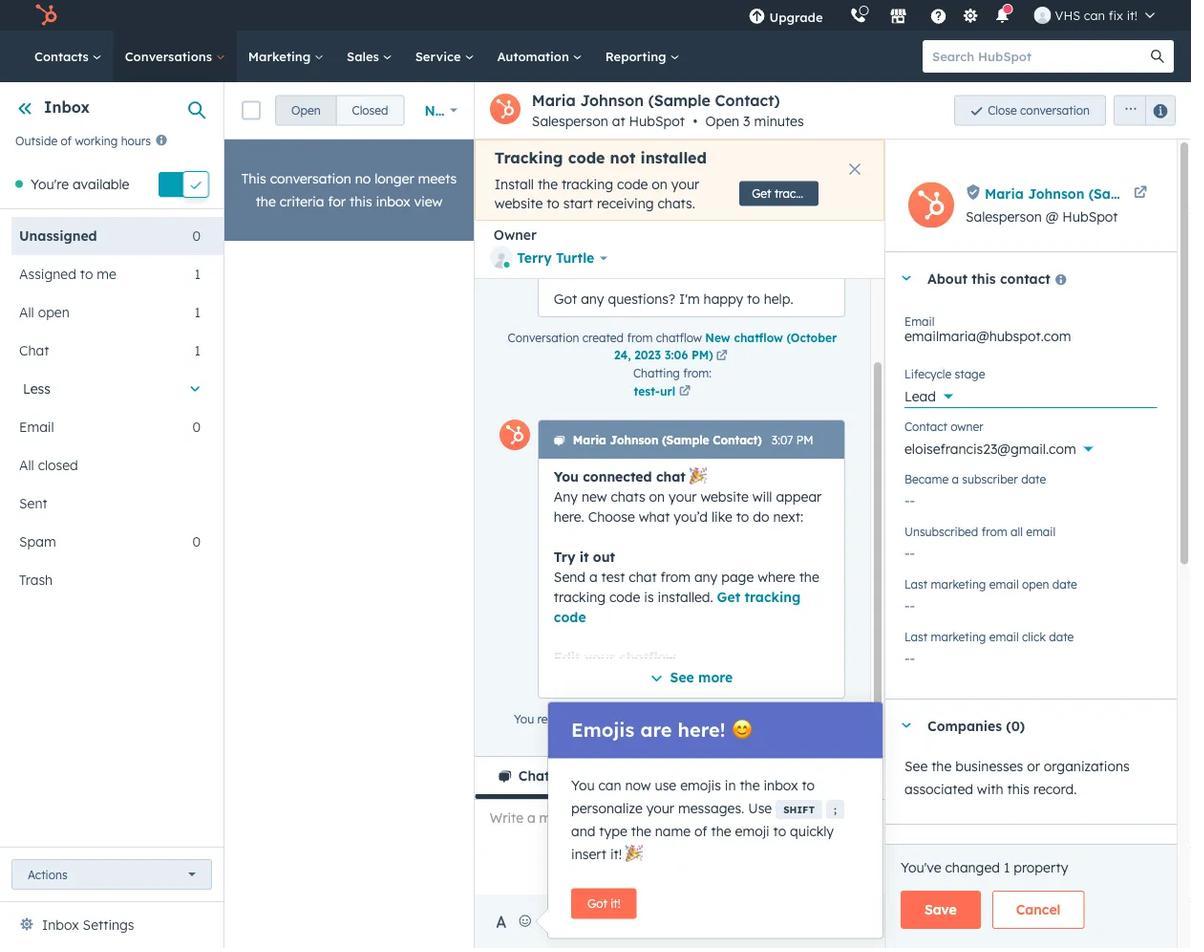 Task type: vqa. For each thing, say whether or not it's contained in the screenshot.
the bottom Of
yes



Task type: locate. For each thing, give the bounding box(es) containing it.
1 vertical spatial 🎉
[[626, 845, 639, 862]]

1 vertical spatial it!
[[611, 845, 622, 862]]

lifecycle
[[905, 367, 952, 381]]

contact) up 3
[[715, 91, 780, 110]]

from right created
[[627, 330, 653, 345]]

24, down the conversation created from chatflow
[[615, 348, 631, 362]]

chatflow inside new chatflow (october 24, 2023 3:06 pm)
[[734, 330, 784, 345]]

0 vertical spatial 🎉
[[690, 468, 703, 485]]

the up comment on the right bottom of page
[[624, 749, 644, 766]]

(sample for maria johnson (sample contact) salesperson at hubspot • open 3 minutes
[[649, 91, 711, 110]]

0 horizontal spatial from
[[627, 330, 653, 345]]

of
[[61, 133, 72, 147], [743, 749, 756, 766], [695, 822, 708, 839]]

a left "test"
[[590, 568, 598, 585]]

maria
[[532, 91, 576, 110], [985, 185, 1025, 202], [573, 433, 607, 448]]

close conversation button
[[955, 95, 1107, 126]]

chatflow up see more button
[[620, 649, 677, 665]]

you're
[[31, 176, 69, 192]]

of for ;
[[695, 822, 708, 839]]

link opens in a new window image
[[717, 350, 728, 362], [680, 383, 691, 401], [680, 386, 691, 398]]

email inside email emailmaria@hubspot.com
[[905, 314, 935, 328]]

got for got it!
[[588, 897, 608, 911]]

to
[[547, 195, 560, 211], [80, 266, 93, 282], [748, 290, 761, 307], [737, 508, 750, 525], [661, 712, 672, 726], [802, 777, 815, 793], [774, 822, 787, 839]]

2 vertical spatial (sample
[[662, 433, 710, 448]]

email
[[1027, 524, 1056, 539], [990, 577, 1020, 591], [990, 629, 1020, 644]]

contact) inside maria johnson (sample contact) salesperson at hubspot • open 3 minutes
[[715, 91, 780, 110]]

1 horizontal spatial any
[[695, 568, 718, 585]]

availability.
[[600, 849, 671, 866]]

like
[[712, 508, 733, 525]]

1 horizontal spatial and
[[682, 749, 707, 766]]

changed
[[946, 859, 1001, 876]]

marketing down the 'unsubscribed'
[[932, 577, 987, 591]]

get down minutes
[[752, 186, 772, 201]]

inbox down longer
[[376, 193, 411, 210]]

0 horizontal spatial get
[[717, 588, 741, 605]]

vhs
[[1056, 7, 1081, 23]]

1 for assigned to me
[[195, 266, 201, 282]]

hubspot down maria johnson (sample contac link
[[1063, 208, 1119, 225]]

1 all from the top
[[19, 304, 34, 321]]

Became a subscriber date text field
[[905, 483, 1158, 513]]

johnson for maria johnson (sample contac
[[1029, 185, 1085, 202]]

email right all
[[1027, 524, 1056, 539]]

see left more
[[671, 669, 695, 686]]

salesperson up tracking code not installed
[[532, 113, 609, 130]]

this down no
[[350, 193, 372, 210]]

open down marketing link
[[292, 103, 321, 118]]

0 vertical spatial got
[[554, 290, 578, 307]]

install
[[495, 176, 534, 193]]

3:08
[[809, 712, 831, 726]]

this down automation. at the bottom of page
[[600, 712, 619, 726]]

0 vertical spatial pm
[[797, 433, 814, 448]]

will up do
[[753, 488, 773, 505]]

0 vertical spatial contact)
[[715, 91, 780, 110]]

1 vertical spatial 24,
[[761, 712, 777, 726]]

conversations link
[[113, 31, 237, 82]]

you inside you can now use emojis in the inbox to personalize your messages. use
[[572, 777, 595, 793]]

and up insert
[[572, 822, 596, 839]]

menu
[[735, 0, 1169, 31]]

of down messages.
[[695, 822, 708, 839]]

closed
[[38, 457, 78, 473]]

owner
[[494, 227, 537, 243]]

0 horizontal spatial a
[[590, 568, 598, 585]]

0 horizontal spatial can
[[599, 777, 622, 793]]

any
[[554, 488, 578, 505]]

pm inside oct 24, 2023 3:08 pm
[[664, 729, 681, 743]]

automation link
[[486, 31, 594, 82]]

caret image
[[901, 723, 913, 728], [901, 848, 913, 853]]

and right more
[[746, 669, 770, 686]]

main content containing maria johnson (sample contact)
[[225, 82, 1192, 948]]

what
[[639, 508, 670, 525]]

2 0 from the top
[[193, 419, 201, 435]]

0 horizontal spatial 🎉
[[626, 845, 639, 862]]

marketplaces image
[[890, 9, 908, 26]]

; and type the name of the emoji to quickly insert it! 🎉
[[572, 803, 837, 862]]

inbox for inbox
[[44, 97, 90, 117]]

2 vertical spatial of
[[695, 822, 708, 839]]

conversations up property
[[970, 842, 1064, 859]]

close conversation
[[989, 103, 1091, 118]]

1 vertical spatial see
[[905, 758, 928, 775]]

pm
[[797, 433, 814, 448], [664, 729, 681, 743]]

help image
[[931, 9, 948, 26]]

2 vertical spatial date
[[1050, 629, 1075, 644]]

1 vertical spatial and
[[682, 749, 707, 766]]

2 last from the top
[[905, 629, 928, 644]]

1 vertical spatial caret image
[[901, 848, 913, 853]]

0 vertical spatial all
[[19, 304, 34, 321]]

0 horizontal spatial 24,
[[615, 348, 631, 362]]

tracking down send
[[554, 588, 606, 605]]

to right thread
[[661, 712, 672, 726]]

to inside you can now use emojis in the inbox to personalize your messages. use
[[802, 777, 815, 793]]

tracking down minutes
[[775, 186, 819, 201]]

1 vertical spatial date
[[1053, 577, 1078, 591]]

on up chats.
[[652, 176, 668, 193]]

this right about
[[972, 270, 997, 287]]

email left click
[[990, 629, 1020, 644]]

the inside install the tracking code on your website to start receiving chats.
[[538, 176, 558, 193]]

website down install
[[495, 195, 543, 211]]

caret image inside companies (0) dropdown button
[[901, 723, 913, 728]]

2 vertical spatial email
[[990, 629, 1020, 644]]

date for open
[[1053, 577, 1078, 591]]

eloisefrancis23@gmail.com
[[905, 441, 1077, 457]]

get tracking code button
[[740, 181, 849, 206]]

0 horizontal spatial group
[[275, 95, 405, 126]]

the right in
[[740, 777, 760, 793]]

contact
[[905, 419, 948, 433]]

chat inside customize the color and style of your chat widget.
[[792, 749, 820, 766]]

any up created
[[581, 290, 605, 307]]

widget.
[[554, 769, 600, 786]]

2023 inside oct 24, 2023 3:08 pm
[[780, 712, 806, 726]]

will inside you connected chat 🎉 any new chats on your website will appear here. choose what you'd like to do next:
[[753, 488, 773, 505]]

got inside button
[[588, 897, 608, 911]]

see more
[[671, 669, 733, 686]]

pm up color
[[664, 729, 681, 743]]

3 0 from the top
[[193, 533, 201, 550]]

with
[[978, 781, 1004, 798]]

on inside you connected chat 🎉 any new chats on your website will appear here. choose what you'd like to do next:
[[650, 488, 665, 505]]

•
[[694, 113, 698, 130]]

maria for maria johnson (sample contact) 3:07 pm
[[573, 433, 607, 448]]

view
[[414, 193, 443, 210]]

a right became at the right
[[953, 472, 960, 486]]

you
[[554, 468, 579, 485], [514, 712, 534, 726], [572, 777, 595, 793]]

get tracking code link
[[554, 588, 801, 625]]

24, right oct
[[761, 712, 777, 726]]

tracking inside button
[[775, 186, 819, 201]]

and
[[746, 669, 770, 686], [682, 749, 707, 766], [572, 822, 596, 839]]

conversations
[[970, 842, 1064, 859], [937, 883, 1025, 900]]

actions button
[[11, 859, 212, 890]]

1 vertical spatial maria
[[985, 185, 1025, 202]]

0 vertical spatial here.
[[554, 508, 585, 525]]

1 vertical spatial all
[[19, 457, 34, 473]]

chats.
[[658, 195, 696, 211]]

1 vertical spatial here.
[[1077, 883, 1107, 900]]

0 horizontal spatial open
[[292, 103, 321, 118]]

Search HubSpot search field
[[923, 40, 1158, 73]]

0 vertical spatial 0
[[193, 227, 201, 244]]

1 vertical spatial last
[[905, 629, 928, 644]]

see for see more
[[671, 669, 695, 686]]

johnson up the @
[[1029, 185, 1085, 202]]

your inside set up chat behaviour based on your team's availability.
[[759, 829, 787, 846]]

maria johnson (sample contact) salesperson at hubspot • open 3 minutes
[[532, 91, 805, 130]]

open down assigned
[[38, 304, 70, 321]]

caret image left companies
[[901, 723, 913, 728]]

maria down automation link
[[532, 91, 576, 110]]

on inside set up chat behaviour based on your team's availability.
[[740, 829, 756, 846]]

test-url
[[634, 384, 676, 399]]

chat inside set up chat behaviour based on your team's availability.
[[598, 829, 626, 846]]

(0) up businesses
[[1007, 717, 1026, 734]]

2 vertical spatial you
[[572, 777, 595, 793]]

the right where
[[800, 568, 820, 585]]

new chatflow (october 24, 2023 3:06 pm) link
[[615, 330, 838, 365]]

0 horizontal spatial website
[[495, 195, 543, 211]]

last marketing email click date
[[905, 629, 1075, 644]]

maria johnson (sample contact) 3:07 pm
[[573, 433, 814, 448]]

hubspot right at on the right top of page
[[629, 113, 685, 130]]

chat inside button
[[519, 768, 550, 784]]

1 vertical spatial can
[[599, 777, 622, 793]]

last down last marketing email open date
[[905, 629, 928, 644]]

on left oct
[[722, 712, 735, 726]]

1 vertical spatial 0
[[193, 419, 201, 435]]

johnson
[[581, 91, 644, 110], [1029, 185, 1085, 202], [610, 433, 659, 448]]

(0) inside "dropdown button"
[[1068, 842, 1087, 859]]

0 horizontal spatial of
[[61, 133, 72, 147]]

(sample left the contac
[[1089, 185, 1145, 202]]

🎉 down maria johnson (sample contact) 3:07 pm
[[690, 468, 703, 485]]

1 vertical spatial chat
[[519, 768, 550, 784]]

open inside button
[[292, 103, 321, 118]]

1 horizontal spatial open
[[1023, 577, 1050, 591]]

caret image up you've
[[901, 848, 913, 853]]

you down customize
[[572, 777, 595, 793]]

1 0 from the top
[[193, 227, 201, 244]]

see inside "see the businesses or organizations associated with this record."
[[905, 758, 928, 775]]

email
[[905, 314, 935, 328], [19, 419, 54, 435]]

email for email emailmaria@hubspot.com
[[905, 314, 935, 328]]

can up personalize
[[599, 777, 622, 793]]

inbox inside this conversation no longer meets the criteria for this inbox view
[[376, 193, 411, 210]]

0 vertical spatial hubspot
[[629, 113, 685, 130]]

1 horizontal spatial inbox
[[764, 777, 799, 793]]

0 vertical spatial from
[[627, 330, 653, 345]]

0 horizontal spatial got
[[554, 290, 578, 307]]

newest button
[[412, 91, 474, 130]]

emojis are here! 😊
[[572, 718, 751, 742]]

1 horizontal spatial (0)
[[1068, 842, 1087, 859]]

maria up salesperson @ hubspot
[[985, 185, 1025, 202]]

see inside button
[[671, 669, 695, 686]]

0 vertical spatial date
[[1022, 472, 1047, 486]]

pm right 3:07
[[797, 433, 814, 448]]

chat right the up
[[598, 829, 626, 846]]

(0) up property
[[1068, 842, 1087, 859]]

save
[[925, 901, 958, 918]]

hubspot
[[629, 113, 685, 130], [1063, 208, 1119, 225]]

settings link
[[959, 5, 983, 25]]

1 last from the top
[[905, 577, 928, 591]]

0 vertical spatial can
[[1085, 7, 1106, 23]]

the inside "see the businesses or organizations associated with this record."
[[932, 758, 952, 775]]

website inside you connected chat 🎉 any new chats on your website will appear here. choose what you'd like to do next:
[[701, 488, 749, 505]]

email for open
[[990, 577, 1020, 591]]

it! down type
[[611, 845, 622, 862]]

0 vertical spatial 2023
[[635, 348, 661, 362]]

2 caret image from the top
[[901, 848, 913, 853]]

conversation for this
[[270, 170, 352, 187]]

inbox for inbox settings
[[42, 917, 79, 933]]

get tracking code down page
[[554, 588, 801, 625]]

2 horizontal spatial from
[[982, 524, 1008, 539]]

1 horizontal spatial conversation
[[1021, 103, 1091, 118]]

0 vertical spatial marketing
[[932, 577, 987, 591]]

do
[[753, 508, 770, 525]]

will
[[753, 488, 773, 505], [1028, 883, 1048, 900]]

you inside you connected chat 🎉 any new chats on your website will appear here. choose what you'd like to do next:
[[554, 468, 579, 485]]

tracking up start
[[562, 176, 614, 193]]

of inside ; and type the name of the emoji to quickly insert it! 🎉
[[695, 822, 708, 839]]

the down tracking
[[538, 176, 558, 193]]

to up shift
[[802, 777, 815, 793]]

website
[[495, 195, 543, 211], [701, 488, 749, 505]]

all for all open
[[19, 304, 34, 321]]

2 all from the top
[[19, 457, 34, 473]]

1 vertical spatial you
[[514, 712, 534, 726]]

0 horizontal spatial here.
[[554, 508, 585, 525]]

chat left widget.
[[519, 768, 550, 784]]

main content
[[225, 82, 1192, 948]]

code
[[568, 148, 606, 167], [617, 176, 648, 193], [823, 186, 849, 201], [610, 588, 641, 605], [554, 609, 586, 625]]

got any questions? i'm happy to help.
[[554, 290, 794, 307]]

hubspot inside maria johnson (sample contact) salesperson at hubspot • open 3 minutes
[[629, 113, 685, 130]]

1 horizontal spatial can
[[1085, 7, 1106, 23]]

it! right fix
[[1128, 7, 1138, 23]]

johnson for maria johnson (sample contact) 3:07 pm
[[610, 433, 659, 448]]

1 vertical spatial contact)
[[713, 433, 763, 448]]

got for got any questions? i'm happy to help.
[[554, 290, 578, 307]]

1 vertical spatial johnson
[[1029, 185, 1085, 202]]

conversations inside "dropdown button"
[[970, 842, 1064, 859]]

can inside you can now use emojis in the inbox to personalize your messages. use
[[599, 777, 622, 793]]

open left 3
[[706, 113, 740, 130]]

2 marketing from the top
[[932, 629, 987, 644]]

0 vertical spatial johnson
[[581, 91, 644, 110]]

24, inside new chatflow (october 24, 2023 3:06 pm)
[[615, 348, 631, 362]]

inbox left settings
[[42, 917, 79, 933]]

any up installed.
[[695, 568, 718, 585]]

open
[[38, 304, 70, 321], [1023, 577, 1050, 591]]

open down unsubscribed from all email text field
[[1023, 577, 1050, 591]]

2 horizontal spatial and
[[746, 669, 770, 686]]

salesperson left the @
[[966, 208, 1043, 225]]

0 horizontal spatial pm
[[664, 729, 681, 743]]

on right "based"
[[740, 829, 756, 846]]

close image
[[850, 163, 861, 175]]

date down eloisefrancis23@gmail.com popup button
[[1022, 472, 1047, 486]]

pm)
[[692, 348, 714, 362]]

this inside "about this contact" dropdown button
[[972, 270, 997, 287]]

caret image for companies (0)
[[901, 723, 913, 728]]

1 vertical spatial email
[[990, 577, 1020, 591]]

conversation inside button
[[1021, 103, 1091, 118]]

maria for maria johnson (sample contac
[[985, 185, 1025, 202]]

your inside you can now use emojis in the inbox to personalize your messages. use
[[647, 800, 675, 816]]

conversations down you've changed 1 property
[[937, 883, 1025, 900]]

0 vertical spatial inbox
[[44, 97, 90, 117]]

🎉
[[690, 468, 703, 485], [626, 845, 639, 862]]

connected
[[583, 468, 652, 485]]

0 horizontal spatial salesperson
[[532, 113, 609, 130]]

johnson inside maria johnson (sample contact) salesperson at hubspot • open 3 minutes
[[581, 91, 644, 110]]

installed
[[641, 148, 707, 167]]

last for last marketing email open date
[[905, 577, 928, 591]]

it
[[580, 548, 589, 565]]

0 vertical spatial conversation
[[1021, 103, 1091, 118]]

marketing for last marketing email open date
[[932, 577, 987, 591]]

conversation up criteria
[[270, 170, 352, 187]]

conversation inside this conversation no longer meets the criteria for this inbox view
[[270, 170, 352, 187]]

you reassigned this thread to yourself on
[[514, 712, 738, 726]]

1
[[195, 266, 201, 282], [195, 304, 201, 321], [195, 342, 201, 359], [1004, 859, 1011, 876]]

group down the sales
[[275, 95, 405, 126]]

website up like
[[701, 488, 749, 505]]

conversation right the close
[[1021, 103, 1091, 118]]

hubspot image
[[34, 4, 57, 27]]

0 vertical spatial will
[[753, 488, 773, 505]]

got inside main content
[[554, 290, 578, 307]]

all down assigned
[[19, 304, 34, 321]]

1 vertical spatial conversation
[[270, 170, 352, 187]]

here. right live
[[1077, 883, 1107, 900]]

1 vertical spatial website
[[701, 488, 749, 505]]

contact)
[[715, 91, 780, 110], [713, 433, 763, 448]]

0 horizontal spatial inbox
[[376, 193, 411, 210]]

marketing for last marketing email click date
[[932, 629, 987, 644]]

1 horizontal spatial from
[[661, 568, 691, 585]]

chat up is
[[629, 568, 657, 585]]

notifications image
[[995, 9, 1012, 26]]

0 vertical spatial conversations
[[970, 842, 1064, 859]]

1 horizontal spatial got
[[588, 897, 608, 911]]

can left fix
[[1085, 7, 1106, 23]]

lifecycle stage
[[905, 367, 986, 381]]

group containing open
[[275, 95, 405, 126]]

🎉 inside you connected chat 🎉 any new chats on your website will appear here. choose what you'd like to do next:
[[690, 468, 703, 485]]

caret image inside other conversations (0) "dropdown button"
[[901, 848, 913, 853]]

0 for unassigned
[[193, 227, 201, 244]]

all left "closed"
[[19, 457, 34, 473]]

and inside customize the color and style of your chat widget.
[[682, 749, 707, 766]]

chat down 3:08
[[792, 749, 820, 766]]

to right emoji
[[774, 822, 787, 839]]

0 vertical spatial email
[[905, 314, 935, 328]]

based
[[697, 829, 736, 846]]

menu containing vhs can fix it!
[[735, 0, 1169, 31]]

1 horizontal spatial email
[[905, 314, 935, 328]]

from left all
[[982, 524, 1008, 539]]

to left start
[[547, 195, 560, 211]]

1 horizontal spatial here.
[[1077, 883, 1107, 900]]

1 for chat
[[195, 342, 201, 359]]

sent
[[19, 495, 47, 512]]

0 vertical spatial inbox
[[376, 193, 411, 210]]

will up "cancel"
[[1028, 883, 1048, 900]]

got down insert
[[588, 897, 608, 911]]

you for you reassigned this thread to yourself on
[[514, 712, 534, 726]]

here. down any
[[554, 508, 585, 525]]

0 horizontal spatial and
[[572, 822, 596, 839]]

chat down maria johnson (sample contact) 3:07 pm
[[657, 468, 686, 485]]

can for you
[[599, 777, 622, 793]]

1 horizontal spatial 2023
[[780, 712, 806, 726]]

2 horizontal spatial of
[[743, 749, 756, 766]]

style
[[710, 749, 740, 766]]

group down search 'image'
[[1107, 95, 1177, 126]]

date down unsubscribed from all email text field
[[1053, 577, 1078, 591]]

your inside you connected chat 🎉 any new chats on your website will appear here. choose what you'd like to do next:
[[669, 488, 697, 505]]

can inside vhs can fix it! popup button
[[1085, 7, 1106, 23]]

page
[[722, 568, 754, 585]]

it! inside got it! button
[[611, 897, 621, 911]]

last down the 'unsubscribed'
[[905, 577, 928, 591]]

of inside customize the color and style of your chat widget.
[[743, 749, 756, 766]]

1 vertical spatial from
[[982, 524, 1008, 539]]

0 vertical spatial a
[[953, 472, 960, 486]]

code inside get tracking code button
[[823, 186, 849, 201]]

0 vertical spatial maria
[[532, 91, 576, 110]]

1 vertical spatial open
[[1023, 577, 1050, 591]]

Closed button
[[336, 95, 405, 126]]

and up emojis
[[682, 749, 707, 766]]

terry turtle image
[[1035, 7, 1052, 24]]

0 vertical spatial (sample
[[649, 91, 711, 110]]

to left do
[[737, 508, 750, 525]]

1 horizontal spatial 🎉
[[690, 468, 703, 485]]

0 vertical spatial of
[[61, 133, 72, 147]]

see up associated
[[905, 758, 928, 775]]

0 vertical spatial and
[[746, 669, 770, 686]]

all inside button
[[19, 457, 34, 473]]

email down caret image
[[905, 314, 935, 328]]

2023 up the chatting
[[635, 348, 661, 362]]

inbox up outside of working hours
[[44, 97, 90, 117]]

group down quickly
[[781, 906, 870, 937]]

tracking code not installed
[[495, 148, 707, 167]]

0 vertical spatial get
[[752, 186, 772, 201]]

you left reassigned
[[514, 712, 534, 726]]

2023 left 3:08
[[780, 712, 806, 726]]

group
[[275, 95, 405, 126], [1107, 95, 1177, 126], [781, 906, 870, 937]]

menu item
[[837, 0, 841, 31]]

to left me
[[80, 266, 93, 282]]

1 marketing from the top
[[932, 577, 987, 591]]

you're available image
[[15, 180, 23, 188]]

🎉 down type
[[626, 845, 639, 862]]

working
[[75, 133, 118, 147]]

0 vertical spatial website
[[495, 195, 543, 211]]

0 vertical spatial caret image
[[901, 723, 913, 728]]

cancel
[[1017, 901, 1061, 918]]

chat inside you connected chat 🎉 any new chats on your website will appear here. choose what you'd like to do next:
[[657, 468, 686, 485]]

chatting from:
[[634, 366, 712, 381]]

0 vertical spatial (0)
[[1007, 717, 1026, 734]]

conversation
[[1021, 103, 1091, 118], [270, 170, 352, 187]]

turtle
[[556, 250, 595, 266]]

1 caret image from the top
[[901, 723, 913, 728]]

1 horizontal spatial salesperson
[[966, 208, 1043, 225]]

maria inside maria johnson (sample contact) salesperson at hubspot • open 3 minutes
[[532, 91, 576, 110]]

companies (0) button
[[886, 700, 1158, 751]]

conversations for (0)
[[970, 842, 1064, 859]]

inbox
[[44, 97, 90, 117], [42, 917, 79, 933]]

1 vertical spatial (sample
[[1089, 185, 1145, 202]]

receiving
[[597, 195, 654, 211]]

0 horizontal spatial any
[[581, 290, 605, 307]]

1 horizontal spatial see
[[905, 758, 928, 775]]

1 horizontal spatial will
[[1028, 883, 1048, 900]]

the up associated
[[932, 758, 952, 775]]

(sample down test-url link
[[662, 433, 710, 448]]

get inside button
[[752, 186, 772, 201]]

this conversation no longer meets the criteria for this inbox view
[[242, 170, 457, 210]]

settings image
[[963, 8, 980, 25]]

see for see the businesses or organizations associated with this record.
[[905, 758, 928, 775]]

maria for maria johnson (sample contact) salesperson at hubspot • open 3 minutes
[[532, 91, 576, 110]]

to inside install the tracking code on your website to start receiving chats.
[[547, 195, 560, 211]]

(sample inside maria johnson (sample contact) salesperson at hubspot • open 3 minutes
[[649, 91, 711, 110]]

about this contact button
[[886, 252, 1158, 304]]



Task type: describe. For each thing, give the bounding box(es) containing it.
marketing link
[[237, 31, 336, 82]]

emoji
[[736, 822, 770, 839]]

closed
[[352, 103, 389, 118]]

2 horizontal spatial group
[[1107, 95, 1177, 126]]

(sample for maria johnson (sample contact) 3:07 pm
[[662, 433, 710, 448]]

chat inside edit your chatflow manage your chat messaging and automation.
[[642, 669, 670, 686]]

comment button
[[588, 757, 698, 799]]

see more button
[[651, 666, 733, 690]]

0 for email
[[193, 419, 201, 435]]

comment
[[612, 768, 674, 784]]

1 vertical spatial get tracking code
[[554, 588, 801, 625]]

sales
[[347, 48, 383, 64]]

it! inside vhs can fix it! popup button
[[1128, 7, 1138, 23]]

salesperson inside maria johnson (sample contact) salesperson at hubspot • open 3 minutes
[[532, 113, 609, 130]]

;
[[834, 803, 837, 815]]

terry turtle
[[517, 250, 595, 266]]

new
[[582, 488, 607, 505]]

Last marketing email open date text field
[[905, 588, 1158, 618]]

email for email
[[19, 419, 54, 435]]

other conversations (0) button
[[886, 825, 1158, 876]]

past
[[905, 883, 933, 900]]

code inside get tracking code
[[554, 609, 586, 625]]

url
[[661, 384, 676, 399]]

next:
[[774, 508, 804, 525]]

the inside customize the color and style of your chat widget.
[[624, 749, 644, 766]]

open inside maria johnson (sample contact) salesperson at hubspot • open 3 minutes
[[706, 113, 740, 130]]

personalize
[[572, 800, 643, 816]]

contacts link
[[23, 31, 113, 82]]

link opens in a new window image inside the new chatflow (october 24, 2023 3:06 pm) link
[[717, 350, 728, 362]]

3:07
[[772, 433, 794, 448]]

search button
[[1142, 40, 1175, 73]]

calling icon button
[[843, 3, 875, 28]]

owner
[[951, 419, 984, 433]]

record.
[[1034, 781, 1078, 798]]

messaging
[[673, 669, 742, 686]]

this inside "see the businesses or organizations associated with this record."
[[1008, 781, 1030, 798]]

became a subscriber date
[[905, 472, 1047, 486]]

businesses
[[956, 758, 1024, 775]]

and inside edit your chatflow manage your chat messaging and automation.
[[746, 669, 770, 686]]

contact) for maria johnson (sample contact) salesperson at hubspot • open 3 minutes
[[715, 91, 780, 110]]

to left help.
[[748, 290, 761, 307]]

tracking code not installed alert
[[475, 140, 885, 221]]

email emailmaria@hubspot.com
[[905, 314, 1072, 345]]

and inside ; and type the name of the emoji to quickly insert it! 🎉
[[572, 822, 596, 839]]

oct
[[738, 712, 758, 726]]

get tracking code inside button
[[752, 186, 849, 201]]

unsubscribed from all email
[[905, 524, 1056, 539]]

1 horizontal spatial group
[[781, 906, 870, 937]]

cancel button
[[993, 891, 1085, 929]]

tracking down where
[[745, 588, 801, 605]]

from:
[[684, 366, 712, 381]]

chat inside try it out send a test chat from any page where the tracking code is installed.
[[629, 568, 657, 585]]

subscriber
[[963, 472, 1019, 486]]

1 vertical spatial hubspot
[[1063, 208, 1119, 225]]

0 vertical spatial any
[[581, 290, 605, 307]]

all
[[1011, 524, 1024, 539]]

0 for spam
[[193, 533, 201, 550]]

reporting
[[606, 48, 670, 64]]

notifications button
[[987, 0, 1019, 31]]

conversation for close
[[1021, 103, 1091, 118]]

1 horizontal spatial a
[[953, 472, 960, 486]]

this inside this conversation no longer meets the criteria for this inbox view
[[350, 193, 372, 210]]

1 horizontal spatial pm
[[797, 433, 814, 448]]

tracking inside install the tracking code on your website to start receiving chats.
[[562, 176, 614, 193]]

inbox inside you can now use emojis in the inbox to personalize your messages. use
[[764, 777, 799, 793]]

you for you connected chat 🎉 any new chats on your website will appear here. choose what you'd like to do next:
[[554, 468, 579, 485]]

🎉 inside ; and type the name of the emoji to quickly insert it! 🎉
[[626, 845, 639, 862]]

tracking
[[495, 148, 564, 167]]

messages.
[[679, 800, 745, 816]]

upgrade
[[770, 9, 824, 25]]

1 inside main content
[[1004, 859, 1011, 876]]

it! inside ; and type the name of the emoji to quickly insert it! 🎉
[[611, 845, 622, 862]]

click
[[1023, 629, 1047, 644]]

website inside install the tracking code on your website to start receiving chats.
[[495, 195, 543, 211]]

unassigned
[[19, 227, 97, 244]]

i'm
[[680, 290, 700, 307]]

your inside customize the color and style of your chat widget.
[[760, 749, 788, 766]]

the up availability.
[[632, 822, 652, 839]]

settings
[[83, 917, 134, 933]]

color
[[647, 749, 679, 766]]

sales link
[[336, 31, 404, 82]]

code inside try it out send a test chat from any page where the tracking code is installed.
[[610, 588, 641, 605]]

conversations
[[125, 48, 216, 64]]

lead button
[[905, 378, 1158, 409]]

contact) for maria johnson (sample contact) 3:07 pm
[[713, 433, 763, 448]]

companies (0)
[[928, 717, 1026, 734]]

any inside try it out send a test chat from any page where the tracking code is installed.
[[695, 568, 718, 585]]

24, inside oct 24, 2023 3:08 pm
[[761, 712, 777, 726]]

thread
[[622, 712, 658, 726]]

tracking inside try it out send a test chat from any page where the tracking code is installed.
[[554, 588, 606, 605]]

more
[[699, 669, 733, 686]]

1 for all open
[[195, 304, 201, 321]]

all closed button
[[11, 446, 201, 484]]

this
[[242, 170, 266, 187]]

where
[[758, 568, 796, 585]]

trash button
[[11, 561, 201, 599]]

choose
[[588, 508, 635, 525]]

Last marketing email click date text field
[[905, 640, 1158, 671]]

try
[[554, 548, 576, 565]]

chatflow inside edit your chatflow manage your chat messaging and automation.
[[620, 649, 677, 665]]

search image
[[1152, 50, 1165, 63]]

a inside try it out send a test chat from any page where the tracking code is installed.
[[590, 568, 598, 585]]

on inside install the tracking code on your website to start receiving chats.
[[652, 176, 668, 193]]

emailmaria@hubspot.com
[[905, 328, 1072, 345]]

no
[[355, 170, 371, 187]]

0 vertical spatial email
[[1027, 524, 1056, 539]]

you for you can now use emojis in the inbox to personalize your messages. use
[[572, 777, 595, 793]]

the down messages.
[[712, 822, 732, 839]]

Unsubscribed from all email text field
[[905, 535, 1158, 566]]

1 vertical spatial get
[[717, 588, 741, 605]]

about this contact
[[928, 270, 1051, 287]]

unsubscribed
[[905, 524, 979, 539]]

(sample for maria johnson (sample contac
[[1089, 185, 1145, 202]]

meets
[[418, 170, 457, 187]]

Open button
[[275, 95, 337, 126]]

(0) inside dropdown button
[[1007, 717, 1026, 734]]

see the businesses or organizations associated with this record.
[[905, 758, 1130, 798]]

open inside main content
[[1023, 577, 1050, 591]]

the inside you can now use emojis in the inbox to personalize your messages. use
[[740, 777, 760, 793]]

from inside try it out send a test chat from any page where the tracking code is installed.
[[661, 568, 691, 585]]

to inside you connected chat 🎉 any new chats on your website will appear here. choose what you'd like to do next:
[[737, 508, 750, 525]]

new
[[706, 330, 731, 345]]

up
[[579, 829, 595, 846]]

hubspot link
[[23, 4, 72, 27]]

code inside install the tracking code on your website to start receiving chats.
[[617, 176, 648, 193]]

terry turtle button
[[490, 244, 608, 273]]

your inside install the tracking code on your website to start receiving chats.
[[672, 176, 700, 193]]

the inside try it out send a test chat from any page where the tracking code is installed.
[[800, 568, 820, 585]]

date for click
[[1050, 629, 1075, 644]]

past conversations will live here.
[[905, 883, 1107, 900]]

johnson for maria johnson (sample contact) salesperson at hubspot • open 3 minutes
[[581, 91, 644, 110]]

email for click
[[990, 629, 1020, 644]]

terry
[[517, 250, 552, 266]]

other conversations (0)
[[928, 842, 1087, 859]]

chatflow up 3:06
[[656, 330, 702, 345]]

upgrade image
[[749, 9, 766, 26]]

calling icon image
[[850, 7, 867, 25]]

help.
[[764, 290, 794, 307]]

conversations for will
[[937, 883, 1025, 900]]

0 vertical spatial open
[[38, 304, 70, 321]]

link opens in a new window image
[[717, 348, 728, 365]]

2023 inside new chatflow (october 24, 2023 3:06 pm)
[[635, 348, 661, 362]]

vhs can fix it!
[[1056, 7, 1138, 23]]

to inside ; and type the name of the emoji to quickly insert it! 🎉
[[774, 822, 787, 839]]

insert
[[572, 845, 607, 862]]

caret image
[[901, 276, 913, 281]]

installed.
[[658, 588, 714, 605]]

the inside this conversation no longer meets the criteria for this inbox view
[[256, 193, 276, 210]]

manage
[[554, 669, 606, 686]]

newest
[[425, 102, 474, 119]]

0 vertical spatial chat
[[19, 342, 49, 359]]

me
[[97, 266, 117, 282]]

all for all closed
[[19, 457, 34, 473]]

you've changed 1 property
[[901, 859, 1069, 876]]

caret image for other conversations (0)
[[901, 848, 913, 853]]

shift
[[784, 803, 815, 815]]

of for customize
[[743, 749, 756, 766]]

1 vertical spatial will
[[1028, 883, 1048, 900]]

chats
[[611, 488, 646, 505]]

automation
[[497, 48, 573, 64]]

can for vhs
[[1085, 7, 1106, 23]]

last for last marketing email click date
[[905, 629, 928, 644]]

conversation created from chatflow
[[508, 330, 706, 345]]

chatting
[[634, 366, 680, 381]]

last marketing email open date
[[905, 577, 1078, 591]]

is
[[645, 588, 654, 605]]

outside
[[15, 133, 57, 147]]

send
[[554, 568, 586, 585]]

name
[[655, 822, 691, 839]]

here. inside you connected chat 🎉 any new chats on your website will appear here. choose what you'd like to do next:
[[554, 508, 585, 525]]



